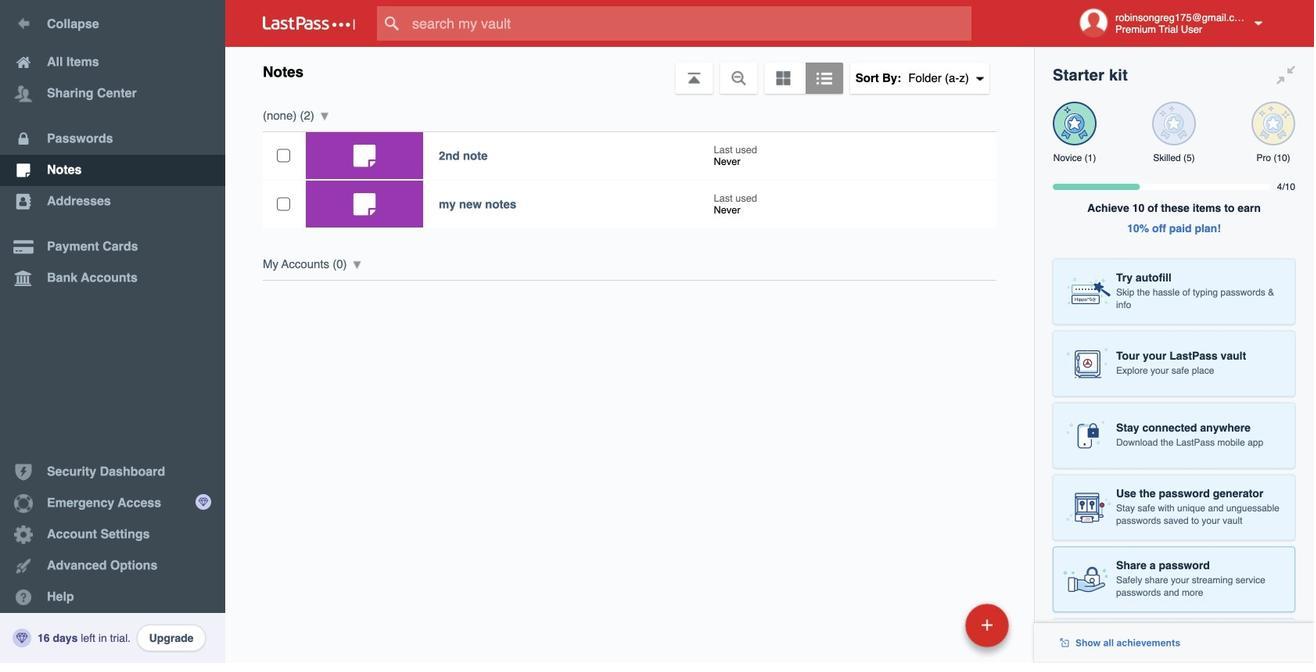 Task type: describe. For each thing, give the bounding box(es) containing it.
new item navigation
[[858, 599, 1019, 663]]



Task type: vqa. For each thing, say whether or not it's contained in the screenshot.
alert on the top of the page
no



Task type: locate. For each thing, give the bounding box(es) containing it.
lastpass image
[[263, 16, 355, 31]]

main navigation navigation
[[0, 0, 225, 663]]

new item element
[[858, 603, 1015, 648]]

search my vault text field
[[377, 6, 1002, 41]]

vault options navigation
[[225, 47, 1034, 94]]

Search search field
[[377, 6, 1002, 41]]



